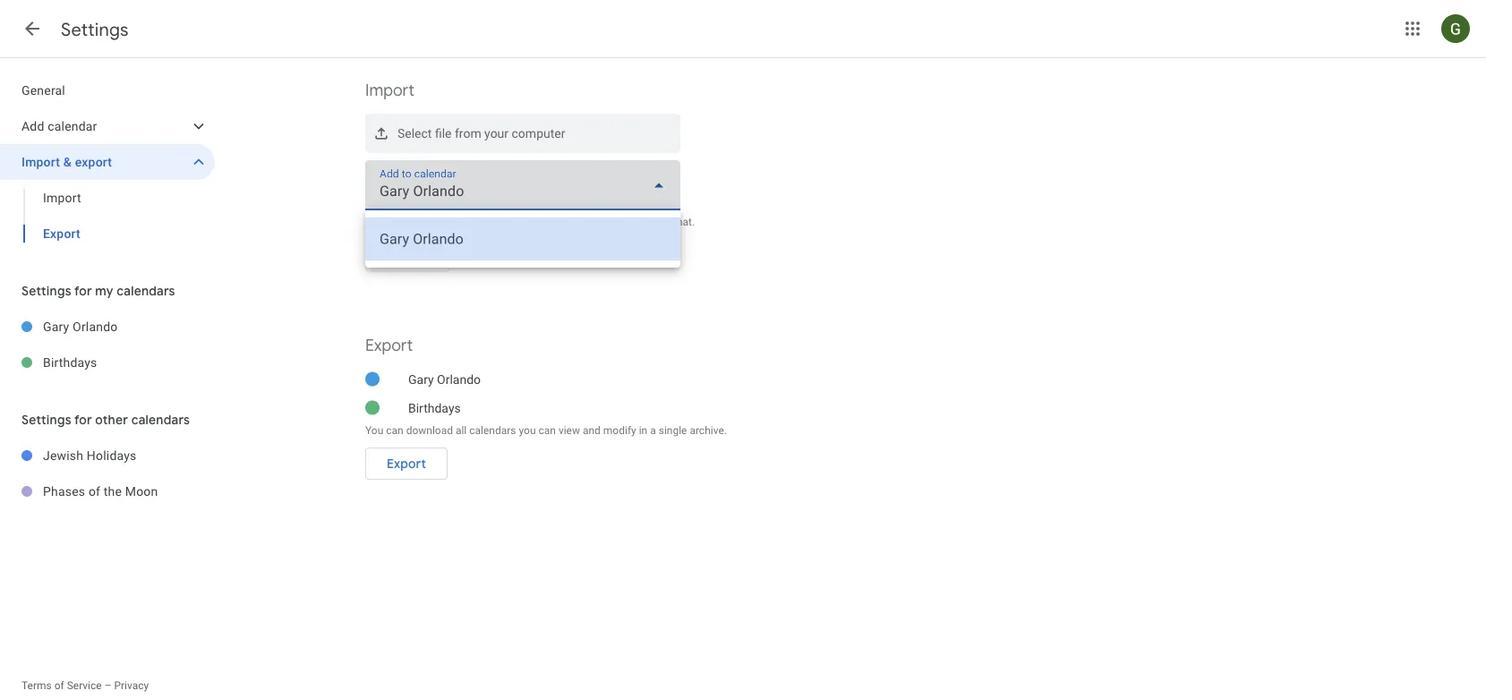 Task type: describe. For each thing, give the bounding box(es) containing it.
for for my
[[74, 283, 92, 299]]

calendars for settings for my calendars
[[117, 283, 175, 299]]

can for export
[[386, 424, 404, 437]]

ical
[[538, 216, 556, 228]]

a
[[650, 424, 656, 437]]

birthdays link
[[43, 345, 215, 381]]

jewish holidays
[[43, 448, 137, 463]]

0 vertical spatial import
[[365, 80, 415, 101]]

phases of the moon tree item
[[0, 474, 215, 510]]

you can import event information in ical or vcs (ms outlook) format.
[[365, 216, 695, 228]]

your
[[485, 126, 509, 141]]

format.
[[660, 216, 695, 228]]

add
[[21, 119, 44, 133]]

of for terms
[[54, 680, 64, 692]]

select
[[398, 126, 432, 141]]

export for export
[[387, 456, 426, 472]]

orlando inside tree item
[[73, 319, 118, 334]]

can right you at the left bottom of page
[[539, 424, 556, 437]]

tree containing general
[[0, 73, 215, 252]]

–
[[104, 680, 112, 692]]

terms
[[21, 680, 52, 692]]

select file from your computer
[[398, 126, 565, 141]]

1 horizontal spatial gary
[[408, 372, 434, 387]]

other
[[95, 412, 128, 428]]

import inside group
[[43, 190, 81, 205]]

calendars for settings for other calendars
[[131, 412, 190, 428]]

gary inside tree item
[[43, 319, 69, 334]]

of for phases
[[89, 484, 100, 499]]

file
[[435, 126, 452, 141]]

gary orlando option
[[365, 218, 681, 261]]

gary orlando tree item
[[0, 309, 215, 345]]

can for import
[[386, 216, 404, 228]]

calendars right all
[[470, 424, 516, 437]]

add calendar
[[21, 119, 97, 133]]

gary orlando inside tree item
[[43, 319, 118, 334]]

birthdays inside tree item
[[43, 355, 97, 370]]

0 horizontal spatial in
[[527, 216, 536, 228]]

1 horizontal spatial in
[[639, 424, 648, 437]]

settings for settings for other calendars
[[21, 412, 71, 428]]

single
[[659, 424, 687, 437]]

settings for other calendars tree
[[0, 438, 215, 510]]

information
[[469, 216, 525, 228]]

from
[[455, 126, 482, 141]]

all
[[456, 424, 467, 437]]

moon
[[125, 484, 158, 499]]

and
[[583, 424, 601, 437]]

vcs
[[572, 216, 592, 228]]

the
[[104, 484, 122, 499]]

general
[[21, 83, 65, 98]]

archive.
[[690, 424, 727, 437]]



Task type: vqa. For each thing, say whether or not it's contained in the screenshot.
can
yes



Task type: locate. For each thing, give the bounding box(es) containing it.
gary
[[43, 319, 69, 334], [408, 372, 434, 387]]

birthdays
[[43, 355, 97, 370], [408, 401, 461, 415]]

holidays
[[87, 448, 137, 463]]

settings
[[61, 18, 129, 41], [21, 283, 71, 299], [21, 412, 71, 428]]

1 horizontal spatial gary orlando
[[408, 372, 481, 387]]

outlook)
[[616, 216, 657, 228]]

orlando up all
[[437, 372, 481, 387]]

of right terms
[[54, 680, 64, 692]]

select file from your computer button
[[365, 114, 681, 153]]

0 horizontal spatial of
[[54, 680, 64, 692]]

1 horizontal spatial birthdays
[[408, 401, 461, 415]]

you can download all calendars you can view and modify in a single archive.
[[365, 424, 727, 437]]

you left import
[[365, 216, 384, 228]]

add to calendar list box
[[365, 210, 681, 268]]

settings for my calendars tree
[[0, 309, 215, 381]]

jewish holidays tree item
[[0, 438, 215, 474]]

of inside the phases of the moon link
[[89, 484, 100, 499]]

gary up download
[[408, 372, 434, 387]]

you
[[365, 216, 384, 228], [365, 424, 384, 437]]

in left the ical
[[527, 216, 536, 228]]

phases of the moon link
[[43, 474, 215, 510]]

for for other
[[74, 412, 92, 428]]

export
[[75, 154, 112, 169]]

calendars
[[117, 283, 175, 299], [131, 412, 190, 428], [470, 424, 516, 437]]

1 horizontal spatial of
[[89, 484, 100, 499]]

0 vertical spatial you
[[365, 216, 384, 228]]

import down import & export
[[43, 190, 81, 205]]

terms of service link
[[21, 680, 102, 692]]

computer
[[512, 126, 565, 141]]

1 vertical spatial settings
[[21, 283, 71, 299]]

you for import
[[365, 216, 384, 228]]

1 vertical spatial import
[[21, 154, 60, 169]]

2 vertical spatial settings
[[21, 412, 71, 428]]

calendars right my
[[117, 283, 175, 299]]

gary orlando down settings for my calendars
[[43, 319, 118, 334]]

settings heading
[[61, 18, 129, 41]]

1 vertical spatial you
[[365, 424, 384, 437]]

0 vertical spatial export
[[43, 226, 81, 241]]

2 you from the top
[[365, 424, 384, 437]]

import up select
[[365, 80, 415, 101]]

0 horizontal spatial gary
[[43, 319, 69, 334]]

0 horizontal spatial gary orlando
[[43, 319, 118, 334]]

you left download
[[365, 424, 384, 437]]

1 vertical spatial orlando
[[437, 372, 481, 387]]

orlando down settings for my calendars
[[73, 319, 118, 334]]

terms of service – privacy
[[21, 680, 149, 692]]

jewish
[[43, 448, 83, 463]]

export
[[43, 226, 81, 241], [365, 335, 413, 356], [387, 456, 426, 472]]

calendar
[[48, 119, 97, 133]]

for left other
[[74, 412, 92, 428]]

1 vertical spatial gary
[[408, 372, 434, 387]]

for left my
[[74, 283, 92, 299]]

phases of the moon
[[43, 484, 158, 499]]

or
[[559, 216, 569, 228]]

service
[[67, 680, 102, 692]]

0 vertical spatial in
[[527, 216, 536, 228]]

None field
[[365, 160, 681, 210]]

0 horizontal spatial orlando
[[73, 319, 118, 334]]

you
[[519, 424, 536, 437]]

0 vertical spatial settings
[[61, 18, 129, 41]]

my
[[95, 283, 114, 299]]

birthdays tree item
[[0, 345, 215, 381]]

1 horizontal spatial orlando
[[437, 372, 481, 387]]

you for export
[[365, 424, 384, 437]]

can left import
[[386, 216, 404, 228]]

of left the
[[89, 484, 100, 499]]

calendars up jewish holidays "link"
[[131, 412, 190, 428]]

1 you from the top
[[365, 216, 384, 228]]

settings up jewish
[[21, 412, 71, 428]]

in left a
[[639, 424, 648, 437]]

gary down settings for my calendars
[[43, 319, 69, 334]]

group containing import
[[0, 180, 215, 252]]

import
[[365, 80, 415, 101], [21, 154, 60, 169], [43, 190, 81, 205]]

tree
[[0, 73, 215, 252]]

0 horizontal spatial birthdays
[[43, 355, 97, 370]]

import & export
[[21, 154, 112, 169]]

modify
[[603, 424, 637, 437]]

0 vertical spatial orlando
[[73, 319, 118, 334]]

export for general
[[43, 226, 81, 241]]

(ms
[[594, 216, 614, 228]]

go back image
[[21, 18, 43, 39]]

import left &
[[21, 154, 60, 169]]

gary orlando up download
[[408, 372, 481, 387]]

0 vertical spatial of
[[89, 484, 100, 499]]

event
[[441, 216, 466, 228]]

phases
[[43, 484, 85, 499]]

1 vertical spatial for
[[74, 412, 92, 428]]

0 vertical spatial gary
[[43, 319, 69, 334]]

jewish holidays link
[[43, 438, 215, 474]]

download
[[406, 424, 453, 437]]

birthdays down "gary orlando" tree item
[[43, 355, 97, 370]]

privacy link
[[114, 680, 149, 692]]

view
[[559, 424, 580, 437]]

import inside tree item
[[21, 154, 60, 169]]

birthdays up download
[[408, 401, 461, 415]]

of
[[89, 484, 100, 499], [54, 680, 64, 692]]

gary orlando
[[43, 319, 118, 334], [408, 372, 481, 387]]

1 for from the top
[[74, 283, 92, 299]]

can
[[386, 216, 404, 228], [386, 424, 404, 437], [539, 424, 556, 437]]

1 vertical spatial birthdays
[[408, 401, 461, 415]]

0 vertical spatial gary orlando
[[43, 319, 118, 334]]

orlando
[[73, 319, 118, 334], [437, 372, 481, 387]]

0 vertical spatial for
[[74, 283, 92, 299]]

settings left my
[[21, 283, 71, 299]]

for
[[74, 283, 92, 299], [74, 412, 92, 428]]

2 vertical spatial import
[[43, 190, 81, 205]]

settings for other calendars
[[21, 412, 190, 428]]

1 vertical spatial gary orlando
[[408, 372, 481, 387]]

import & export tree item
[[0, 144, 215, 180]]

settings for settings for my calendars
[[21, 283, 71, 299]]

1 vertical spatial export
[[365, 335, 413, 356]]

settings for settings
[[61, 18, 129, 41]]

group
[[0, 180, 215, 252]]

&
[[63, 154, 72, 169]]

1 vertical spatial of
[[54, 680, 64, 692]]

0 vertical spatial birthdays
[[43, 355, 97, 370]]

can left download
[[386, 424, 404, 437]]

privacy
[[114, 680, 149, 692]]

settings for my calendars
[[21, 283, 175, 299]]

1 vertical spatial in
[[639, 424, 648, 437]]

2 for from the top
[[74, 412, 92, 428]]

in
[[527, 216, 536, 228], [639, 424, 648, 437]]

import
[[406, 216, 438, 228]]

2 vertical spatial export
[[387, 456, 426, 472]]

settings right go back icon
[[61, 18, 129, 41]]



